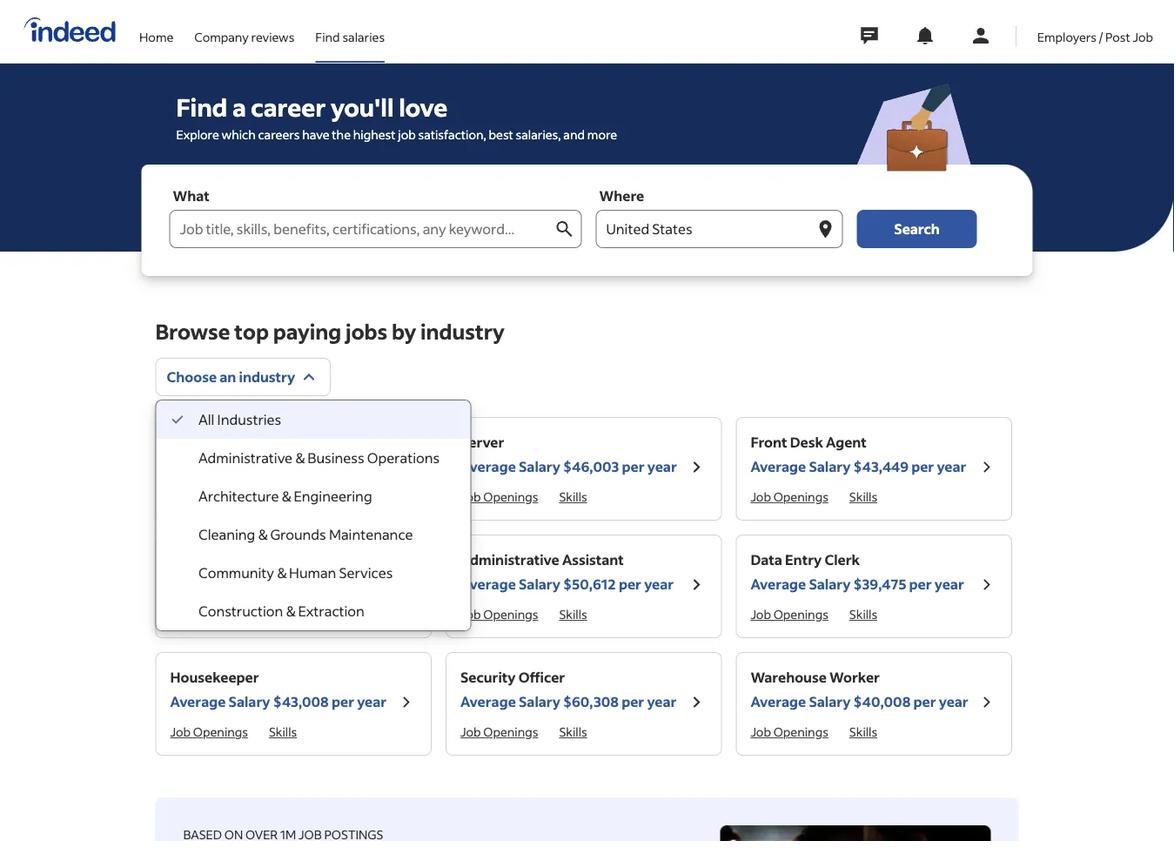 Task type: locate. For each thing, give the bounding box(es) containing it.
& down $34,370
[[281, 487, 291, 505]]

search button
[[857, 210, 978, 248]]

year up engineering
[[355, 458, 384, 476]]

1 horizontal spatial warehouse
[[751, 668, 827, 686]]

average inside the server average salary $46,003 per year
[[461, 458, 516, 476]]

account image
[[971, 25, 992, 46]]

best
[[489, 127, 514, 142]]

job openings link down server
[[461, 489, 539, 505]]

skills link down the $40,008
[[850, 724, 878, 740]]

openings down desk
[[774, 489, 829, 505]]

0 vertical spatial administrative
[[198, 449, 292, 467]]

1 horizontal spatial administrative
[[461, 551, 560, 569]]

skills link for $34,370 per year
[[269, 489, 297, 505]]

job openings for front desk agent average salary $43,449 per year
[[751, 489, 829, 505]]

associate
[[249, 433, 314, 451]]

1 vertical spatial warehouse
[[751, 668, 827, 686]]

year right $43,008
[[357, 693, 387, 711]]

average inside front desk agent average salary $43,449 per year
[[751, 458, 807, 476]]

year right "$50,612"
[[645, 575, 674, 593]]

job openings down community
[[170, 607, 248, 622]]

job openings down 'security'
[[461, 724, 539, 740]]

salary
[[229, 458, 270, 476], [519, 458, 561, 476], [809, 458, 851, 476], [229, 575, 270, 593], [519, 575, 561, 593], [809, 575, 851, 593], [229, 693, 270, 711], [519, 693, 561, 711], [809, 693, 851, 711]]

skills down the $46,003
[[560, 489, 588, 505]]

average
[[170, 458, 226, 476], [461, 458, 516, 476], [751, 458, 807, 476], [170, 575, 226, 593], [461, 575, 516, 593], [751, 575, 807, 593], [170, 693, 226, 711], [461, 693, 516, 711], [751, 693, 807, 711]]

love
[[399, 91, 448, 122]]

administrative & business operations
[[198, 449, 440, 467]]

openings down server
[[484, 489, 539, 505]]

skills link down $34,370
[[269, 489, 297, 505]]

job for administrative assistant average salary $50,612 per year
[[461, 607, 481, 622]]

front desk agent average salary $43,449 per year
[[751, 433, 967, 476]]

& left grounds in the left bottom of the page
[[258, 526, 267, 543]]

1 vertical spatial find
[[176, 91, 228, 122]]

per right the $46,003
[[622, 458, 645, 476]]

assistant
[[563, 551, 624, 569]]

skills link down the $46,003
[[560, 489, 588, 505]]

skills down the $40,008
[[850, 724, 878, 740]]

year right the $40,008
[[940, 693, 969, 711]]

job openings for security officer average salary $60,308 per year
[[461, 724, 539, 740]]

employers
[[1038, 29, 1097, 44]]

data
[[751, 551, 783, 569]]

job openings link down desk
[[751, 489, 829, 505]]

salary left "$50,612"
[[519, 575, 561, 593]]

skills down $44,830
[[269, 607, 297, 622]]

company reviews link
[[194, 0, 295, 59]]

per right $39,475
[[910, 575, 933, 593]]

browse
[[155, 317, 230, 344]]

skills
[[269, 489, 297, 505], [560, 489, 588, 505], [850, 489, 878, 505], [269, 607, 297, 622], [560, 607, 588, 622], [850, 607, 878, 622], [269, 724, 297, 740], [560, 724, 588, 740], [850, 724, 878, 740]]

per right $43,008
[[332, 693, 355, 711]]

job for security officer average salary $60,308 per year
[[461, 724, 481, 740]]

& left business
[[295, 449, 304, 467]]

skills down $43,449
[[850, 489, 878, 505]]

skills down $39,475
[[850, 607, 878, 622]]

year right $39,475
[[935, 575, 965, 593]]

$43,008
[[273, 693, 329, 711]]

messages unread count 0 image
[[859, 18, 881, 53]]

top
[[234, 317, 269, 344]]

openings for server average salary $46,003 per year
[[484, 489, 539, 505]]

skills link for $39,475 per year
[[850, 607, 878, 622]]

skills for $46,003 per year
[[560, 489, 588, 505]]

you'll
[[331, 91, 394, 122]]

& down $44,830
[[286, 602, 295, 620]]

salary up architecture
[[229, 458, 270, 476]]

find for salaries
[[316, 29, 340, 44]]

0 horizontal spatial warehouse
[[170, 433, 246, 451]]

year right the $46,003
[[648, 458, 677, 476]]

salary inside warehouse associate average salary $34,370 per year
[[229, 458, 270, 476]]

job openings link for warehouse worker average salary $40,008 per year
[[751, 724, 829, 740]]

which
[[222, 127, 256, 142]]

more
[[588, 127, 618, 142]]

openings down community
[[193, 607, 248, 622]]

0 vertical spatial find
[[316, 29, 340, 44]]

human
[[289, 564, 336, 582]]

business
[[307, 449, 364, 467]]

skills for $40,008 per year
[[850, 724, 878, 740]]

industry
[[421, 317, 505, 344], [239, 368, 295, 386]]

per right "$50,612"
[[619, 575, 642, 593]]

find left salaries
[[316, 29, 340, 44]]

skills down "$50,612"
[[560, 607, 588, 622]]

per inside crew member average salary $44,830 per year
[[331, 575, 354, 593]]

agent
[[827, 433, 867, 451]]

salary down officer
[[519, 693, 561, 711]]

openings for warehouse associate average salary $34,370 per year
[[193, 489, 248, 505]]

salary down housekeeper
[[229, 693, 270, 711]]

per up engineering
[[329, 458, 352, 476]]

job for warehouse worker average salary $40,008 per year
[[751, 724, 772, 740]]

administrative left the assistant
[[461, 551, 560, 569]]

skills for $34,370 per year
[[269, 489, 297, 505]]

year inside administrative assistant average salary $50,612 per year
[[645, 575, 674, 593]]

salary down agent
[[809, 458, 851, 476]]

skills link down $60,308
[[560, 724, 588, 740]]

all industries option
[[156, 401, 471, 439]]

industry inside dropdown button
[[239, 368, 295, 386]]

&
[[295, 449, 304, 467], [281, 487, 291, 505], [258, 526, 267, 543], [277, 564, 286, 582], [286, 602, 295, 620]]

job openings down housekeeper
[[170, 724, 248, 740]]

average inside data entry clerk average salary $39,475 per year
[[751, 575, 807, 593]]

the
[[332, 127, 351, 142]]

and
[[564, 127, 585, 142]]

skills down $60,308
[[560, 724, 588, 740]]

employers / post job
[[1038, 29, 1154, 44]]

openings for data entry clerk average salary $39,475 per year
[[774, 607, 829, 622]]

job openings link for housekeeper average salary $43,008 per year
[[170, 724, 248, 740]]

salary inside housekeeper average salary $43,008 per year
[[229, 693, 270, 711]]

1 vertical spatial administrative
[[461, 551, 560, 569]]

per inside warehouse worker average salary $40,008 per year
[[914, 693, 937, 711]]

salary down worker
[[809, 693, 851, 711]]

openings up 'security'
[[484, 607, 539, 622]]

location field
[[596, 210, 816, 248]]

job openings up 'security'
[[461, 607, 539, 622]]

find for a
[[176, 91, 228, 122]]

job openings for data entry clerk average salary $39,475 per year
[[751, 607, 829, 622]]

year up extraction
[[357, 575, 387, 593]]

job for server average salary $46,003 per year
[[461, 489, 481, 505]]

$43,449
[[854, 458, 909, 476]]

skills for $50,612 per year
[[560, 607, 588, 622]]

openings down the "entry"
[[774, 607, 829, 622]]

0 horizontal spatial administrative
[[198, 449, 292, 467]]

warehouse inside warehouse worker average salary $40,008 per year
[[751, 668, 827, 686]]

home
[[139, 29, 174, 44]]

find
[[316, 29, 340, 44], [176, 91, 228, 122]]

0 horizontal spatial find
[[176, 91, 228, 122]]

administrative inside "list box"
[[198, 449, 292, 467]]

job openings link
[[170, 489, 248, 505], [461, 489, 539, 505], [751, 489, 829, 505], [170, 607, 248, 622], [461, 607, 539, 622], [751, 607, 829, 622], [170, 724, 248, 740], [461, 724, 539, 740], [751, 724, 829, 740]]

average inside housekeeper average salary $43,008 per year
[[170, 693, 226, 711]]

desk
[[791, 433, 824, 451]]

post
[[1106, 29, 1131, 44]]

salary left the $46,003
[[519, 458, 561, 476]]

per right $60,308
[[622, 693, 645, 711]]

per right $43,449
[[912, 458, 935, 476]]

$44,830
[[273, 575, 329, 593]]

job openings link up 'security'
[[461, 607, 539, 622]]

skills link for $60,308 per year
[[560, 724, 588, 740]]

openings for administrative assistant average salary $50,612 per year
[[484, 607, 539, 622]]

company
[[194, 29, 249, 44]]

job openings down desk
[[751, 489, 829, 505]]

job openings link for crew member average salary $44,830 per year
[[170, 607, 248, 622]]

per right the $40,008
[[914, 693, 937, 711]]

year
[[355, 458, 384, 476], [648, 458, 677, 476], [938, 458, 967, 476], [357, 575, 387, 593], [645, 575, 674, 593], [935, 575, 965, 593], [357, 693, 387, 711], [648, 693, 677, 711], [940, 693, 969, 711]]

job openings link down 'security'
[[461, 724, 539, 740]]

job openings link for warehouse associate average salary $34,370 per year
[[170, 489, 248, 505]]

job openings up 'cleaning' at left bottom
[[170, 489, 248, 505]]

average inside warehouse worker average salary $40,008 per year
[[751, 693, 807, 711]]

housekeeper average salary $43,008 per year
[[170, 668, 387, 711]]

skills down $43,008
[[269, 724, 297, 740]]

job openings link down warehouse worker average salary $40,008 per year
[[751, 724, 829, 740]]

$40,008
[[854, 693, 911, 711]]

0 vertical spatial industry
[[421, 317, 505, 344]]

& for construction
[[286, 602, 295, 620]]

1 vertical spatial industry
[[239, 368, 295, 386]]

job openings link for security officer average salary $60,308 per year
[[461, 724, 539, 740]]

an
[[220, 368, 236, 386]]

administrative down industries
[[198, 449, 292, 467]]

year inside crew member average salary $44,830 per year
[[357, 575, 387, 593]]

company reviews
[[194, 29, 295, 44]]

find up explore
[[176, 91, 228, 122]]

job openings link down the "entry"
[[751, 607, 829, 622]]

maintenance
[[329, 526, 413, 543]]

salary down member
[[229, 575, 270, 593]]

industry right an
[[239, 368, 295, 386]]

job openings link for administrative assistant average salary $50,612 per year
[[461, 607, 539, 622]]

job for warehouse associate average salary $34,370 per year
[[170, 489, 191, 505]]

crew
[[170, 551, 205, 569]]

skills link for $40,008 per year
[[850, 724, 878, 740]]

warehouse left worker
[[751, 668, 827, 686]]

data entry clerk average salary $39,475 per year
[[751, 551, 965, 593]]

$46,003
[[564, 458, 620, 476]]

list box
[[156, 401, 471, 631]]

choose
[[167, 368, 217, 386]]

per up extraction
[[331, 575, 354, 593]]

administrative
[[198, 449, 292, 467], [461, 551, 560, 569]]

0 vertical spatial warehouse
[[170, 433, 246, 451]]

openings down warehouse worker average salary $40,008 per year
[[774, 724, 829, 740]]

services
[[339, 564, 393, 582]]

warehouse for warehouse worker average salary $40,008 per year
[[751, 668, 827, 686]]

job openings for administrative assistant average salary $50,612 per year
[[461, 607, 539, 622]]

a
[[232, 91, 246, 122]]

entry
[[786, 551, 822, 569]]

job openings link up 'cleaning' at left bottom
[[170, 489, 248, 505]]

industry right by
[[421, 317, 505, 344]]

warehouse
[[170, 433, 246, 451], [751, 668, 827, 686]]

& left human
[[277, 564, 286, 582]]

job openings down server
[[461, 489, 539, 505]]

openings down housekeeper
[[193, 724, 248, 740]]

job openings link for server average salary $46,003 per year
[[461, 489, 539, 505]]

$50,612
[[564, 575, 616, 593]]

job openings link down housekeeper
[[170, 724, 248, 740]]

& for cleaning
[[258, 526, 267, 543]]

skills link down "$50,612"
[[560, 607, 588, 622]]

salary down clerk
[[809, 575, 851, 593]]

openings up 'cleaning' at left bottom
[[193, 489, 248, 505]]

salary inside administrative assistant average salary $50,612 per year
[[519, 575, 561, 593]]

paying
[[273, 317, 342, 344]]

year right $60,308
[[648, 693, 677, 711]]

salary inside data entry clerk average salary $39,475 per year
[[809, 575, 851, 593]]

skills link down $44,830
[[269, 607, 297, 622]]

skills down $34,370
[[269, 489, 297, 505]]

warehouse inside warehouse associate average salary $34,370 per year
[[170, 433, 246, 451]]

year right $43,449
[[938, 458, 967, 476]]

$39,475
[[854, 575, 907, 593]]

0 horizontal spatial industry
[[239, 368, 295, 386]]

officer
[[519, 668, 565, 686]]

careers
[[258, 127, 300, 142]]

warehouse down all
[[170, 433, 246, 451]]

find inside find a career you'll love explore which careers have the highest job satisfaction, best salaries, and more
[[176, 91, 228, 122]]

skills link
[[269, 489, 297, 505], [560, 489, 588, 505], [850, 489, 878, 505], [269, 607, 297, 622], [560, 607, 588, 622], [850, 607, 878, 622], [269, 724, 297, 740], [560, 724, 588, 740], [850, 724, 878, 740]]

job openings link for front desk agent average salary $43,449 per year
[[751, 489, 829, 505]]

skills link down $39,475
[[850, 607, 878, 622]]

skills link down $43,008
[[269, 724, 297, 740]]

administrative inside administrative assistant average salary $50,612 per year
[[461, 551, 560, 569]]

openings down 'security'
[[484, 724, 539, 740]]

openings for warehouse worker average salary $40,008 per year
[[774, 724, 829, 740]]

career
[[251, 91, 326, 122]]

skills for $43,008 per year
[[269, 724, 297, 740]]

1 horizontal spatial find
[[316, 29, 340, 44]]

front
[[751, 433, 788, 451]]

job for housekeeper average salary $43,008 per year
[[170, 724, 191, 740]]

salary inside warehouse worker average salary $40,008 per year
[[809, 693, 851, 711]]

skills link down $43,449
[[850, 489, 878, 505]]

skills for $44,830 per year
[[269, 607, 297, 622]]

year inside warehouse associate average salary $34,370 per year
[[355, 458, 384, 476]]

job openings down warehouse worker average salary $40,008 per year
[[751, 724, 829, 740]]

year inside security officer average salary $60,308 per year
[[648, 693, 677, 711]]

job openings link down community
[[170, 607, 248, 622]]

job
[[1134, 29, 1154, 44], [170, 489, 191, 505], [461, 489, 481, 505], [751, 489, 772, 505], [170, 607, 191, 622], [461, 607, 481, 622], [751, 607, 772, 622], [170, 724, 191, 740], [461, 724, 481, 740], [751, 724, 772, 740]]

job openings down the "entry"
[[751, 607, 829, 622]]

job openings for warehouse associate average salary $34,370 per year
[[170, 489, 248, 505]]

warehouse for warehouse associate average salary $34,370 per year
[[170, 433, 246, 451]]



Task type: describe. For each thing, give the bounding box(es) containing it.
reviews
[[251, 29, 295, 44]]

architecture & engineering
[[198, 487, 372, 505]]

per inside data entry clerk average salary $39,475 per year
[[910, 575, 933, 593]]

year inside the server average salary $46,003 per year
[[648, 458, 677, 476]]

satisfaction,
[[418, 127, 487, 142]]

job for crew member average salary $44,830 per year
[[170, 607, 191, 622]]

skills link for $46,003 per year
[[560, 489, 588, 505]]

& for architecture
[[281, 487, 291, 505]]

search
[[895, 220, 940, 238]]

openings for housekeeper average salary $43,008 per year
[[193, 724, 248, 740]]

1 horizontal spatial industry
[[421, 317, 505, 344]]

job
[[398, 127, 416, 142]]

operations
[[367, 449, 440, 467]]

job for data entry clerk average salary $39,475 per year
[[751, 607, 772, 622]]

explore
[[176, 127, 219, 142]]

skills for $39,475 per year
[[850, 607, 878, 622]]

openings for crew member average salary $44,830 per year
[[193, 607, 248, 622]]

all industries
[[198, 411, 281, 429]]

housekeeper
[[170, 668, 259, 686]]

by
[[392, 317, 416, 344]]

per inside front desk agent average salary $43,449 per year
[[912, 458, 935, 476]]

salary inside security officer average salary $60,308 per year
[[519, 693, 561, 711]]

security
[[461, 668, 516, 686]]

browse top paying jobs by industry
[[155, 317, 505, 344]]

openings for front desk agent average salary $43,449 per year
[[774, 489, 829, 505]]

member
[[208, 551, 264, 569]]

grounds
[[270, 526, 326, 543]]

average inside crew member average salary $44,830 per year
[[170, 575, 226, 593]]

year inside warehouse worker average salary $40,008 per year
[[940, 693, 969, 711]]

salaries
[[343, 29, 385, 44]]

per inside administrative assistant average salary $50,612 per year
[[619, 575, 642, 593]]

server
[[461, 433, 505, 451]]

administrative for business
[[198, 449, 292, 467]]

community & human services
[[198, 564, 393, 582]]

& for administrative
[[295, 449, 304, 467]]

architecture
[[198, 487, 279, 505]]

construction & extraction
[[198, 602, 364, 620]]

home link
[[139, 0, 174, 59]]

skills for $60,308 per year
[[560, 724, 588, 740]]

warehouse worker average salary $40,008 per year
[[751, 668, 969, 711]]

community
[[198, 564, 274, 582]]

all
[[198, 411, 214, 429]]

what
[[173, 187, 210, 205]]

average inside warehouse associate average salary $34,370 per year
[[170, 458, 226, 476]]

employers / post job link
[[1038, 0, 1154, 59]]

list box containing all industries
[[156, 401, 471, 631]]

construction
[[198, 602, 283, 620]]

warehouse associate average salary $34,370 per year
[[170, 433, 384, 476]]

per inside the server average salary $46,003 per year
[[622, 458, 645, 476]]

$60,308
[[564, 693, 619, 711]]

administrative for average
[[461, 551, 560, 569]]

job for front desk agent average salary $43,449 per year
[[751, 489, 772, 505]]

choose an industry button
[[155, 358, 331, 396]]

Job title, skills, benefits, certifications, any keyword... field
[[169, 210, 554, 248]]

highest
[[353, 127, 396, 142]]

skills link for $44,830 per year
[[269, 607, 297, 622]]

cleaning & grounds maintenance
[[198, 526, 413, 543]]

per inside security officer average salary $60,308 per year
[[622, 693, 645, 711]]

find a career you'll love explore which careers have the highest job satisfaction, best salaries, and more
[[176, 91, 618, 142]]

average inside administrative assistant average salary $50,612 per year
[[461, 575, 516, 593]]

security officer average salary $60,308 per year
[[461, 668, 677, 711]]

$34,370
[[273, 458, 326, 476]]

find salaries
[[316, 29, 385, 44]]

choose an industry
[[167, 368, 295, 386]]

average inside security officer average salary $60,308 per year
[[461, 693, 516, 711]]

skills link for $50,612 per year
[[560, 607, 588, 622]]

extraction
[[298, 602, 364, 620]]

have
[[303, 127, 330, 142]]

skills link for $43,008 per year
[[269, 724, 297, 740]]

industries
[[217, 411, 281, 429]]

year inside data entry clerk average salary $39,475 per year
[[935, 575, 965, 593]]

find salaries link
[[316, 0, 385, 59]]

salary inside front desk agent average salary $43,449 per year
[[809, 458, 851, 476]]

clerk
[[825, 551, 861, 569]]

salary inside the server average salary $46,003 per year
[[519, 458, 561, 476]]

notifications unread count 0 image
[[915, 25, 936, 46]]

openings for security officer average salary $60,308 per year
[[484, 724, 539, 740]]

worker
[[830, 668, 881, 686]]

administrative assistant average salary $50,612 per year
[[461, 551, 674, 593]]

job openings link for data entry clerk average salary $39,475 per year
[[751, 607, 829, 622]]

salary inside crew member average salary $44,830 per year
[[229, 575, 270, 593]]

crew member average salary $44,830 per year
[[170, 551, 387, 593]]

skills link for $43,449 per year
[[850, 489, 878, 505]]

jobs
[[346, 317, 388, 344]]

per inside housekeeper average salary $43,008 per year
[[332, 693, 355, 711]]

job openings for housekeeper average salary $43,008 per year
[[170, 724, 248, 740]]

where
[[600, 187, 645, 205]]

job openings for warehouse worker average salary $40,008 per year
[[751, 724, 829, 740]]

skills for $43,449 per year
[[850, 489, 878, 505]]

year inside front desk agent average salary $43,449 per year
[[938, 458, 967, 476]]

job openings for crew member average salary $44,830 per year
[[170, 607, 248, 622]]

per inside warehouse associate average salary $34,370 per year
[[329, 458, 352, 476]]

& for community
[[277, 564, 286, 582]]

cleaning
[[198, 526, 255, 543]]

salaries,
[[516, 127, 561, 142]]

year inside housekeeper average salary $43,008 per year
[[357, 693, 387, 711]]

engineering
[[294, 487, 372, 505]]

job openings for server average salary $46,003 per year
[[461, 489, 539, 505]]

server average salary $46,003 per year
[[461, 433, 677, 476]]

/
[[1100, 29, 1104, 44]]



Task type: vqa. For each thing, say whether or not it's contained in the screenshot.


